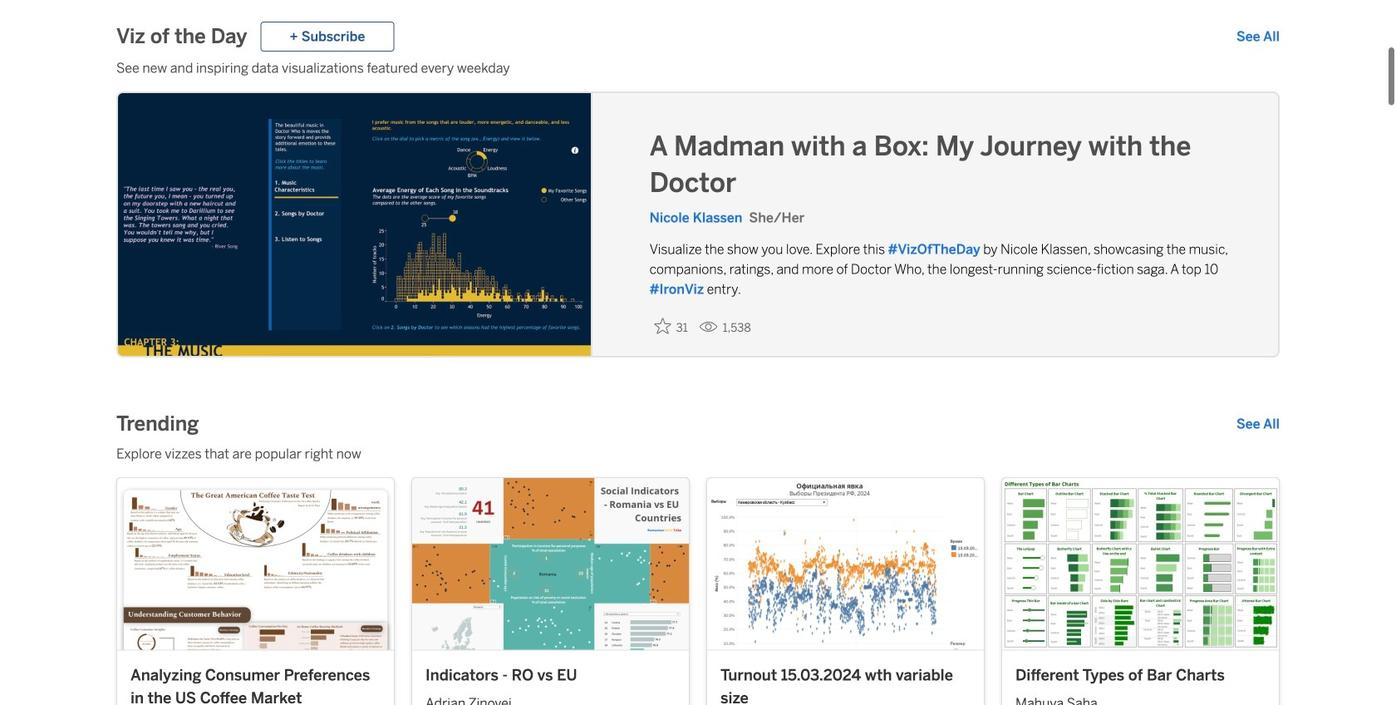 Task type: locate. For each thing, give the bounding box(es) containing it.
see new and inspiring data visualizations featured every weekday element
[[116, 58, 1280, 78]]

workbook thumbnail image
[[117, 478, 394, 650], [412, 478, 689, 650], [708, 478, 984, 650], [1003, 478, 1280, 650]]

see all viz of the day element
[[1237, 27, 1280, 47]]

trending heading
[[116, 411, 199, 437]]

add favorite image
[[655, 318, 671, 334]]

viz of the day heading
[[116, 23, 247, 50]]

2 workbook thumbnail image from the left
[[412, 478, 689, 650]]

Add Favorite button
[[650, 313, 693, 340]]

explore vizzes that are popular right now element
[[116, 444, 1280, 464]]



Task type: vqa. For each thing, say whether or not it's contained in the screenshot.
'10,160' at the top left of the page
no



Task type: describe. For each thing, give the bounding box(es) containing it.
4 workbook thumbnail image from the left
[[1003, 478, 1280, 650]]

tableau public viz of the day image
[[118, 93, 593, 359]]

1 workbook thumbnail image from the left
[[117, 478, 394, 650]]

3 workbook thumbnail image from the left
[[708, 478, 984, 650]]

see all trending element
[[1237, 414, 1280, 434]]



